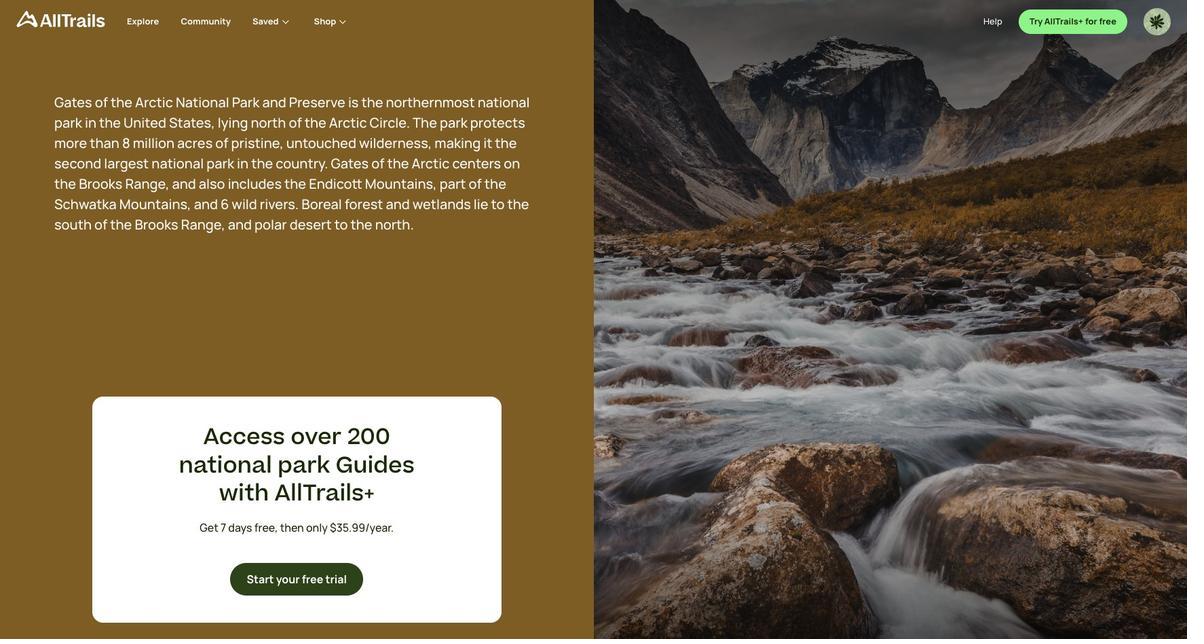 Task type: describe. For each thing, give the bounding box(es) containing it.
the
[[413, 113, 437, 132]]

and left also at the top of page
[[172, 175, 196, 193]]

the right is
[[362, 93, 383, 111]]

centers
[[453, 154, 501, 172]]

shop button
[[314, 0, 350, 43]]

0 vertical spatial in
[[85, 113, 96, 132]]

second
[[54, 154, 101, 172]]

0 horizontal spatial to
[[335, 215, 348, 234]]

get 7 days free, then only $35.99/year.
[[200, 520, 394, 535]]

gates of the arctic national park and preserve is the northernmost national park in the united states, lying north of the arctic circle. the park protects more than 8 million acres of pristine, untouched wilderness, making it the second largest national park in the country. gates of the arctic centers on the brooks range, and also includes the endicott mountains, part of the schwatka mountains, and 6 wild rivers. boreal forest and wetlands lie to the south of the brooks range, and polar desert to the north.
[[54, 93, 530, 234]]

alltrails+ inside try alltrails+ for free link
[[1045, 15, 1084, 27]]

circle.
[[370, 113, 410, 132]]

north
[[251, 113, 286, 132]]

saved
[[253, 15, 279, 27]]

untouched
[[286, 134, 356, 152]]

of down schwatka
[[94, 215, 108, 234]]

the down schwatka
[[110, 215, 132, 234]]

alltrails+ inside access over 200 national park guides with alltrails+
[[275, 478, 375, 510]]

start
[[247, 572, 274, 587]]

0 vertical spatial mountains,
[[365, 175, 437, 193]]

the down pristine,
[[251, 154, 273, 172]]

park up more
[[54, 113, 82, 132]]

0 horizontal spatial mountains,
[[119, 195, 191, 213]]

1 horizontal spatial arctic
[[329, 113, 367, 132]]

7
[[221, 520, 226, 535]]

preserve
[[289, 93, 346, 111]]

it
[[484, 134, 493, 152]]

wild
[[232, 195, 257, 213]]

park up "making"
[[440, 113, 468, 132]]

of down wilderness,
[[372, 154, 385, 172]]

1 vertical spatial brooks
[[135, 215, 178, 234]]

boreal
[[302, 195, 342, 213]]

for
[[1086, 15, 1098, 27]]

shop
[[314, 15, 336, 27]]

explore link
[[127, 0, 159, 43]]

0 vertical spatial to
[[491, 195, 505, 213]]

help link
[[984, 8, 1003, 35]]

days
[[228, 520, 252, 535]]

the down second
[[54, 175, 76, 193]]

0 vertical spatial brooks
[[79, 175, 123, 193]]

of up the than
[[95, 93, 108, 111]]

community link
[[181, 0, 231, 43]]

only
[[306, 520, 328, 535]]

northernmost
[[386, 93, 475, 111]]

explore
[[127, 15, 159, 27]]

guides
[[336, 449, 415, 482]]

with
[[219, 478, 269, 510]]

trial
[[326, 572, 347, 587]]

more
[[54, 134, 87, 152]]

lie
[[474, 195, 489, 213]]

country.
[[276, 154, 328, 172]]

park inside access over 200 national park guides with alltrails+
[[278, 449, 330, 482]]

try
[[1030, 15, 1043, 27]]

the down preserve
[[305, 113, 327, 132]]

north.
[[375, 215, 414, 234]]

free inside button
[[302, 572, 323, 587]]

of right north
[[289, 113, 302, 132]]

start your free trial button
[[231, 563, 363, 595]]



Task type: locate. For each thing, give the bounding box(es) containing it.
alltrails+ up only on the bottom left
[[275, 478, 375, 510]]

and left 6
[[194, 195, 218, 213]]

includes
[[228, 175, 282, 193]]

to
[[491, 195, 505, 213], [335, 215, 348, 234]]

1 vertical spatial range,
[[181, 215, 225, 234]]

and
[[262, 93, 286, 111], [172, 175, 196, 193], [194, 195, 218, 213], [386, 195, 410, 213], [228, 215, 252, 234]]

to down boreal
[[335, 215, 348, 234]]

endicott
[[309, 175, 363, 193]]

national up protects
[[478, 93, 530, 111]]

0 vertical spatial free
[[1100, 15, 1117, 27]]

close this dialog image
[[1152, 581, 1166, 594]]

schwatka
[[54, 195, 117, 213]]

2 vertical spatial national
[[179, 449, 272, 482]]

1 vertical spatial mountains,
[[119, 195, 191, 213]]

the down wilderness,
[[387, 154, 409, 172]]

the down country.
[[285, 175, 306, 193]]

park up the get 7 days free, then only $35.99/year.
[[278, 449, 330, 482]]

alltrails image
[[16, 11, 105, 27]]

2 horizontal spatial arctic
[[412, 154, 450, 172]]

access over 200 national park guides with alltrails+
[[179, 421, 415, 510]]

1 vertical spatial gates
[[331, 154, 369, 172]]

1 horizontal spatial gates
[[331, 154, 369, 172]]

8
[[122, 134, 130, 152]]

also
[[199, 175, 225, 193]]

alltrails link
[[16, 11, 127, 33]]

then
[[280, 520, 304, 535]]

6
[[221, 195, 229, 213]]

million
[[133, 134, 175, 152]]

1 horizontal spatial in
[[237, 154, 249, 172]]

0 horizontal spatial arctic
[[135, 93, 173, 111]]

help
[[984, 15, 1003, 27]]

wilderness,
[[359, 134, 432, 152]]

range, down largest
[[125, 175, 169, 193]]

of
[[95, 93, 108, 111], [289, 113, 302, 132], [215, 134, 229, 152], [372, 154, 385, 172], [469, 175, 482, 193], [94, 215, 108, 234]]

and down wild
[[228, 215, 252, 234]]

arctic up united at the top
[[135, 93, 173, 111]]

national
[[478, 93, 530, 111], [152, 154, 204, 172], [179, 449, 272, 482]]

the
[[111, 93, 133, 111], [362, 93, 383, 111], [99, 113, 121, 132], [305, 113, 327, 132], [495, 134, 517, 152], [251, 154, 273, 172], [387, 154, 409, 172], [54, 175, 76, 193], [285, 175, 306, 193], [485, 175, 507, 193], [508, 195, 529, 213], [110, 215, 132, 234], [351, 215, 373, 234]]

start your free trial
[[247, 572, 347, 587]]

1 horizontal spatial range,
[[181, 215, 225, 234]]

access
[[203, 421, 285, 454]]

the down forest
[[351, 215, 373, 234]]

$35.99/year.
[[330, 520, 394, 535]]

0 horizontal spatial in
[[85, 113, 96, 132]]

1 horizontal spatial free
[[1100, 15, 1117, 27]]

mountains,
[[365, 175, 437, 193], [119, 195, 191, 213]]

free right for
[[1100, 15, 1117, 27]]

2 vertical spatial arctic
[[412, 154, 450, 172]]

the up lie
[[485, 175, 507, 193]]

gates
[[54, 93, 92, 111], [331, 154, 369, 172]]

0 vertical spatial arctic
[[135, 93, 173, 111]]

desert
[[290, 215, 332, 234]]

range, down 6
[[181, 215, 225, 234]]

part
[[440, 175, 466, 193]]

mountains, down wilderness,
[[365, 175, 437, 193]]

alltrails+
[[1045, 15, 1084, 27], [275, 478, 375, 510]]

forest
[[345, 195, 383, 213]]

is
[[348, 93, 359, 111]]

free
[[1100, 15, 1117, 27], [302, 572, 323, 587]]

1 vertical spatial alltrails+
[[275, 478, 375, 510]]

states,
[[169, 113, 215, 132]]

saved button
[[253, 0, 314, 43]]

range,
[[125, 175, 169, 193], [181, 215, 225, 234]]

1 horizontal spatial mountains,
[[365, 175, 437, 193]]

arctic down is
[[329, 113, 367, 132]]

pristine,
[[231, 134, 284, 152]]

on
[[504, 154, 520, 172]]

brooks
[[79, 175, 123, 193], [135, 215, 178, 234]]

0 horizontal spatial free
[[302, 572, 323, 587]]

the right "it"
[[495, 134, 517, 152]]

than
[[90, 134, 119, 152]]

get
[[200, 520, 219, 535]]

of down centers
[[469, 175, 482, 193]]

national inside access over 200 national park guides with alltrails+
[[179, 449, 272, 482]]

park
[[232, 93, 260, 111]]

0 horizontal spatial gates
[[54, 93, 92, 111]]

gates up endicott
[[331, 154, 369, 172]]

0 horizontal spatial brooks
[[79, 175, 123, 193]]

the up united at the top
[[111, 93, 133, 111]]

alltrails+ left for
[[1045, 15, 1084, 27]]

free left trial
[[302, 572, 323, 587]]

united
[[124, 113, 166, 132]]

kendall image
[[1144, 8, 1171, 35]]

1 vertical spatial to
[[335, 215, 348, 234]]

try alltrails+ for free link
[[1019, 10, 1128, 34]]

1 vertical spatial national
[[152, 154, 204, 172]]

arctic
[[135, 93, 173, 111], [329, 113, 367, 132], [412, 154, 450, 172]]

to right lie
[[491, 195, 505, 213]]

0 vertical spatial range,
[[125, 175, 169, 193]]

south
[[54, 215, 92, 234]]

national
[[176, 93, 229, 111]]

national up 7
[[179, 449, 272, 482]]

in up the than
[[85, 113, 96, 132]]

1 vertical spatial free
[[302, 572, 323, 587]]

largest
[[104, 154, 149, 172]]

mountains, down largest
[[119, 195, 191, 213]]

over
[[291, 421, 342, 454]]

making
[[435, 134, 481, 152]]

0 horizontal spatial range,
[[125, 175, 169, 193]]

protects
[[471, 113, 526, 132]]

1 vertical spatial arctic
[[329, 113, 367, 132]]

200
[[347, 421, 391, 454]]

1 horizontal spatial alltrails+
[[1045, 15, 1084, 27]]

community
[[181, 15, 231, 27]]

polar
[[255, 215, 287, 234]]

and up north.
[[386, 195, 410, 213]]

dialog
[[0, 0, 1188, 639]]

arctic up part
[[412, 154, 450, 172]]

in up the includes
[[237, 154, 249, 172]]

lying
[[218, 113, 248, 132]]

park
[[54, 113, 82, 132], [440, 113, 468, 132], [207, 154, 234, 172], [278, 449, 330, 482]]

gates up more
[[54, 93, 92, 111]]

wetlands
[[413, 195, 471, 213]]

1 horizontal spatial to
[[491, 195, 505, 213]]

0 horizontal spatial alltrails+
[[275, 478, 375, 510]]

the up the than
[[99, 113, 121, 132]]

of down lying
[[215, 134, 229, 152]]

1 vertical spatial in
[[237, 154, 249, 172]]

1 horizontal spatial brooks
[[135, 215, 178, 234]]

in
[[85, 113, 96, 132], [237, 154, 249, 172]]

national down acres
[[152, 154, 204, 172]]

free,
[[255, 520, 278, 535]]

your
[[276, 572, 300, 587]]

0 vertical spatial national
[[478, 93, 530, 111]]

the right lie
[[508, 195, 529, 213]]

rivers.
[[260, 195, 299, 213]]

0 vertical spatial gates
[[54, 93, 92, 111]]

saved link
[[253, 0, 292, 43]]

try alltrails+ for free
[[1030, 15, 1117, 27]]

0 vertical spatial alltrails+
[[1045, 15, 1084, 27]]

acres
[[177, 134, 213, 152]]

shop link
[[314, 0, 350, 43]]

and up north
[[262, 93, 286, 111]]

park up also at the top of page
[[207, 154, 234, 172]]



Task type: vqa. For each thing, say whether or not it's contained in the screenshot.
wishlist.
no



